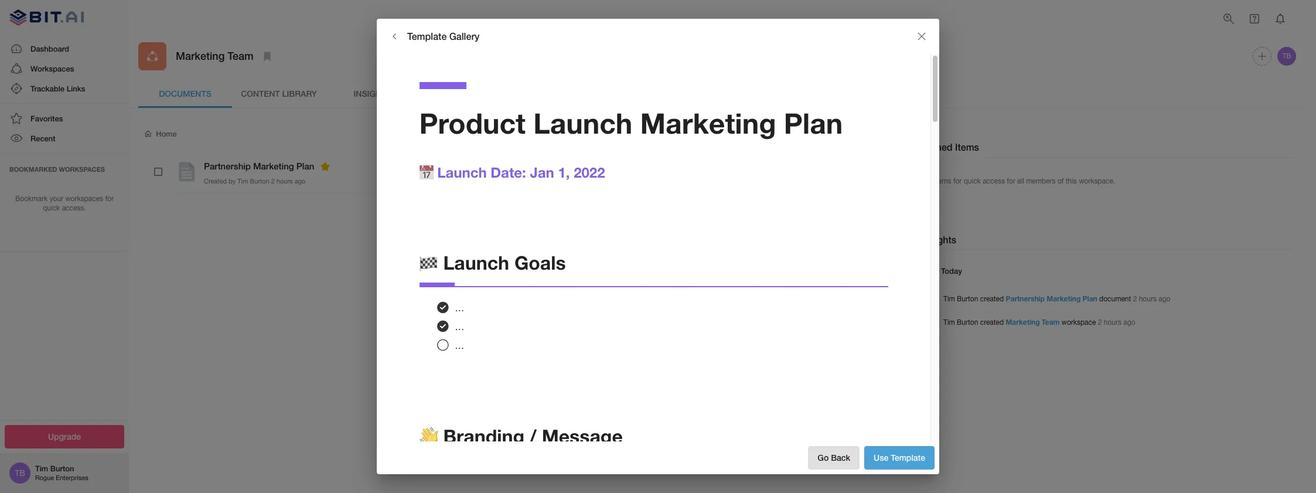 Task type: locate. For each thing, give the bounding box(es) containing it.
0 vertical spatial 2
[[271, 177, 275, 184]]

created for partnership
[[981, 295, 1004, 303]]

launch right 📅
[[438, 164, 487, 180]]

hours down document
[[1105, 319, 1122, 327]]

partnership up the marketing team link
[[1006, 295, 1045, 303]]

branding
[[443, 425, 525, 448]]

tb
[[1283, 52, 1292, 60], [15, 468, 25, 478]]

for right workspaces
[[105, 194, 114, 203]]

product
[[420, 106, 526, 140]]

rogue
[[35, 475, 54, 482]]

pinned items
[[923, 141, 980, 152]]

insights link
[[326, 80, 420, 108]]

1 horizontal spatial 2
[[1099, 319, 1103, 327]]

template left gallery
[[408, 30, 447, 42]]

workspace.
[[1080, 177, 1116, 185]]

1 horizontal spatial ago
[[1124, 319, 1136, 327]]

template right use
[[891, 452, 926, 462]]

workspaces button
[[0, 59, 129, 79]]

1 vertical spatial ago
[[1159, 295, 1171, 303]]

🏁 launch goals
[[420, 251, 566, 274]]

1 vertical spatial hours
[[1140, 295, 1157, 303]]

/
[[530, 425, 537, 448]]

2 horizontal spatial ago
[[1159, 295, 1171, 303]]

date:
[[491, 164, 526, 180]]

0 horizontal spatial for
[[105, 194, 114, 203]]

1 vertical spatial partnership
[[1006, 295, 1045, 303]]

marketing inside dialog
[[641, 106, 777, 140]]

launch right 🏁 at bottom
[[443, 251, 510, 274]]

access.
[[62, 204, 86, 212]]

documents link
[[138, 80, 232, 108]]

1 vertical spatial 2
[[1134, 295, 1138, 303]]

pin items for quick access for all members of this workspace.
[[923, 177, 1116, 185]]

0 vertical spatial quick
[[964, 177, 981, 185]]

documents
[[159, 88, 212, 98]]

0 vertical spatial launch
[[534, 106, 633, 140]]

2 vertical spatial …
[[455, 340, 465, 351]]

0 horizontal spatial ago
[[295, 177, 306, 184]]

1 horizontal spatial team
[[1042, 318, 1060, 327]]

1 vertical spatial template
[[891, 452, 926, 462]]

workspaces
[[59, 165, 105, 173]]

0 vertical spatial tb
[[1283, 52, 1292, 60]]

2 created from the top
[[981, 319, 1004, 327]]

1 vertical spatial …
[[455, 321, 465, 332]]

1 vertical spatial created
[[981, 319, 1004, 327]]

2 right document
[[1134, 295, 1138, 303]]

tim inside "tim burton rogue enterprises"
[[35, 464, 48, 473]]

hours inside tim burton created marketing team workspace 2 hours ago
[[1105, 319, 1122, 327]]

team down partnership marketing plan link
[[1042, 318, 1060, 327]]

tim inside tim burton created marketing team workspace 2 hours ago
[[944, 319, 956, 327]]

trackable
[[30, 84, 65, 93]]

of
[[1058, 177, 1064, 185]]

product launch marketing plan
[[420, 106, 843, 140]]

2 horizontal spatial plan
[[1083, 295, 1098, 303]]

partnership
[[204, 161, 251, 171], [1006, 295, 1045, 303]]

2 down partnership marketing plan
[[271, 177, 275, 184]]

0 horizontal spatial team
[[228, 49, 254, 62]]

plan
[[784, 106, 843, 140], [297, 161, 315, 171], [1083, 295, 1098, 303]]

0 horizontal spatial template
[[408, 30, 447, 42]]

tab list containing documents
[[138, 80, 1299, 108]]

tim inside tim burton created partnership marketing plan document 2 hours ago
[[944, 295, 956, 303]]

document
[[1100, 295, 1132, 303]]

1 … from the top
[[455, 303, 465, 313]]

favorites
[[30, 114, 63, 123]]

1 horizontal spatial for
[[954, 177, 962, 185]]

burton
[[250, 177, 270, 184], [958, 295, 979, 303], [958, 319, 979, 327], [50, 464, 74, 473]]

upgrade button
[[5, 425, 124, 449]]

launch for date:
[[438, 164, 487, 180]]

hours down partnership marketing plan
[[277, 177, 293, 184]]

enterprises
[[56, 475, 88, 482]]

bookmark your workspaces for quick access.
[[15, 194, 114, 212]]

for
[[954, 177, 962, 185], [1007, 177, 1016, 185], [105, 194, 114, 203]]

2 horizontal spatial 2
[[1134, 295, 1138, 303]]

…
[[455, 303, 465, 313], [455, 321, 465, 332], [455, 340, 465, 351]]

content
[[241, 88, 280, 98]]

0 vertical spatial hours
[[277, 177, 293, 184]]

created
[[981, 295, 1004, 303], [981, 319, 1004, 327]]

hours
[[277, 177, 293, 184], [1140, 295, 1157, 303], [1105, 319, 1122, 327]]

launch for goals
[[443, 251, 510, 274]]

go
[[818, 452, 829, 462]]

created inside tim burton created partnership marketing plan document 2 hours ago
[[981, 295, 1004, 303]]

0 horizontal spatial plan
[[297, 161, 315, 171]]

1 vertical spatial plan
[[297, 161, 315, 171]]

1 vertical spatial launch
[[438, 164, 487, 180]]

quick left access
[[964, 177, 981, 185]]

1 vertical spatial quick
[[43, 204, 60, 212]]

items
[[935, 177, 952, 185]]

1 horizontal spatial hours
[[1105, 319, 1122, 327]]

1 vertical spatial tb
[[15, 468, 25, 478]]

launch for marketing
[[534, 106, 633, 140]]

for left all
[[1007, 177, 1016, 185]]

launch up the 2022
[[534, 106, 633, 140]]

📅
[[420, 164, 434, 180]]

0 horizontal spatial quick
[[43, 204, 60, 212]]

your
[[50, 194, 63, 203]]

0 vertical spatial plan
[[784, 106, 843, 140]]

2 horizontal spatial hours
[[1140, 295, 1157, 303]]

2 vertical spatial launch
[[443, 251, 510, 274]]

1 vertical spatial insights
[[923, 234, 957, 245]]

tim for marketing
[[944, 319, 956, 327]]

dashboard button
[[0, 38, 129, 59]]

insights
[[354, 88, 392, 98], [923, 234, 957, 245]]

ago down partnership marketing plan
[[295, 177, 306, 184]]

burton for partnership
[[958, 295, 979, 303]]

partnership up by
[[204, 161, 251, 171]]

2022
[[574, 164, 605, 180]]

burton inside "tim burton rogue enterprises"
[[50, 464, 74, 473]]

team
[[228, 49, 254, 62], [1042, 318, 1060, 327]]

upgrade
[[48, 431, 81, 441]]

for right items
[[954, 177, 962, 185]]

burton inside tim burton created partnership marketing plan document 2 hours ago
[[958, 295, 979, 303]]

use
[[874, 452, 889, 462]]

2 vertical spatial hours
[[1105, 319, 1122, 327]]

settings link
[[420, 80, 514, 108]]

ago down document
[[1124, 319, 1136, 327]]

2 vertical spatial ago
[[1124, 319, 1136, 327]]

0 vertical spatial …
[[455, 303, 465, 313]]

2 vertical spatial 2
[[1099, 319, 1103, 327]]

created inside tim burton created marketing team workspace 2 hours ago
[[981, 319, 1004, 327]]

quick
[[964, 177, 981, 185], [43, 204, 60, 212]]

today
[[942, 266, 963, 275]]

goals
[[515, 251, 566, 274]]

0 vertical spatial partnership
[[204, 161, 251, 171]]

ago right document
[[1159, 295, 1171, 303]]

workspaces
[[65, 194, 103, 203]]

gallery
[[450, 30, 480, 42]]

burton inside tim burton created marketing team workspace 2 hours ago
[[958, 319, 979, 327]]

partnership marketing plan link
[[1006, 295, 1098, 303]]

📅 launch date: jan 1, 2022
[[420, 164, 605, 180]]

2 inside tim burton created marketing team workspace 2 hours ago
[[1099, 319, 1103, 327]]

launch
[[534, 106, 633, 140], [438, 164, 487, 180], [443, 251, 510, 274]]

0 vertical spatial insights
[[354, 88, 392, 98]]

members
[[1027, 177, 1056, 185]]

pinned
[[923, 141, 953, 152]]

team left bookmark image
[[228, 49, 254, 62]]

quick inside bookmark your workspaces for quick access.
[[43, 204, 60, 212]]

dashboard
[[30, 44, 69, 53]]

this
[[1066, 177, 1078, 185]]

workspace
[[1062, 319, 1097, 327]]

0 vertical spatial created
[[981, 295, 1004, 303]]

quick down your
[[43, 204, 60, 212]]

2
[[271, 177, 275, 184], [1134, 295, 1138, 303], [1099, 319, 1103, 327]]

plan inside dialog
[[784, 106, 843, 140]]

1 horizontal spatial template
[[891, 452, 926, 462]]

1 horizontal spatial insights
[[923, 234, 957, 245]]

0 horizontal spatial partnership
[[204, 161, 251, 171]]

recent
[[30, 134, 55, 143]]

1 horizontal spatial plan
[[784, 106, 843, 140]]

tab list
[[138, 80, 1299, 108]]

tim
[[238, 177, 248, 184], [944, 295, 956, 303], [944, 319, 956, 327], [35, 464, 48, 473]]

1 created from the top
[[981, 295, 1004, 303]]

1 horizontal spatial tb
[[1283, 52, 1292, 60]]

2 vertical spatial plan
[[1083, 295, 1098, 303]]

use template
[[874, 452, 926, 462]]

hours right document
[[1140, 295, 1157, 303]]

0 vertical spatial ago
[[295, 177, 306, 184]]

tim for partnership
[[944, 295, 956, 303]]

0 horizontal spatial tb
[[15, 468, 25, 478]]

created up tim burton created marketing team workspace 2 hours ago
[[981, 295, 1004, 303]]

marketing
[[176, 49, 225, 62], [641, 106, 777, 140], [253, 161, 294, 171], [1047, 295, 1081, 303], [1006, 318, 1040, 327]]

template
[[408, 30, 447, 42], [891, 452, 926, 462]]

0 horizontal spatial hours
[[277, 177, 293, 184]]

pin
[[923, 177, 933, 185]]

2 right workspace
[[1099, 319, 1103, 327]]

product launch marketing plan dialog
[[377, 19, 940, 493]]

created left the marketing team link
[[981, 319, 1004, 327]]



Task type: describe. For each thing, give the bounding box(es) containing it.
trackable links
[[30, 84, 85, 93]]

0 vertical spatial team
[[228, 49, 254, 62]]

created by tim burton 2 hours ago
[[204, 177, 306, 184]]

go back
[[818, 452, 851, 462]]

0 vertical spatial template
[[408, 30, 447, 42]]

jan
[[530, 164, 555, 180]]

ago inside tim burton created partnership marketing plan document 2 hours ago
[[1159, 295, 1171, 303]]

partnership marketing plan
[[204, 161, 315, 171]]

message
[[542, 425, 623, 448]]

go back button
[[809, 446, 860, 470]]

use template button
[[865, 446, 935, 470]]

home
[[156, 129, 177, 138]]

for inside bookmark your workspaces for quick access.
[[105, 194, 114, 203]]

1 horizontal spatial quick
[[964, 177, 981, 185]]

🏁
[[420, 251, 438, 274]]

bookmarked workspaces
[[9, 165, 105, 173]]

marketing team
[[176, 49, 254, 62]]

👋
[[420, 425, 438, 448]]

1,
[[558, 164, 570, 180]]

workspaces
[[30, 64, 74, 73]]

burton for enterprises
[[50, 464, 74, 473]]

settings
[[447, 88, 487, 98]]

created
[[204, 177, 227, 184]]

tim burton created partnership marketing plan document 2 hours ago
[[944, 295, 1171, 303]]

home link
[[143, 128, 177, 139]]

tim for enterprises
[[35, 464, 48, 473]]

library
[[282, 88, 317, 98]]

1 vertical spatial team
[[1042, 318, 1060, 327]]

links
[[67, 84, 85, 93]]

content library
[[241, 88, 317, 98]]

trackable links button
[[0, 79, 129, 99]]

ago inside tim burton created marketing team workspace 2 hours ago
[[1124, 319, 1136, 327]]

by
[[229, 177, 236, 184]]

2 inside tim burton created partnership marketing plan document 2 hours ago
[[1134, 295, 1138, 303]]

created for marketing
[[981, 319, 1004, 327]]

all
[[1018, 177, 1025, 185]]

items
[[956, 141, 980, 152]]

favorites button
[[0, 109, 129, 129]]

0 horizontal spatial 2
[[271, 177, 275, 184]]

access
[[983, 177, 1006, 185]]

tim burton created marketing team workspace 2 hours ago
[[944, 318, 1136, 327]]

1 horizontal spatial partnership
[[1006, 295, 1045, 303]]

👋 branding / message
[[420, 425, 623, 448]]

bookmark
[[15, 194, 48, 203]]

tim burton rogue enterprises
[[35, 464, 88, 482]]

hours inside tim burton created partnership marketing plan document 2 hours ago
[[1140, 295, 1157, 303]]

bookmark image
[[260, 49, 274, 63]]

tb inside button
[[1283, 52, 1292, 60]]

remove favorite image
[[319, 159, 333, 173]]

3 … from the top
[[455, 340, 465, 351]]

template inside button
[[891, 452, 926, 462]]

recent button
[[0, 129, 129, 149]]

0 horizontal spatial insights
[[354, 88, 392, 98]]

2 … from the top
[[455, 321, 465, 332]]

tb button
[[1276, 45, 1299, 67]]

burton for marketing
[[958, 319, 979, 327]]

content library link
[[232, 80, 326, 108]]

marketing team link
[[1006, 318, 1060, 327]]

template gallery
[[408, 30, 480, 42]]

2 horizontal spatial for
[[1007, 177, 1016, 185]]

bookmarked
[[9, 165, 57, 173]]

back
[[831, 452, 851, 462]]



Task type: vqa. For each thing, say whether or not it's contained in the screenshot.
Unpin icon on the right
no



